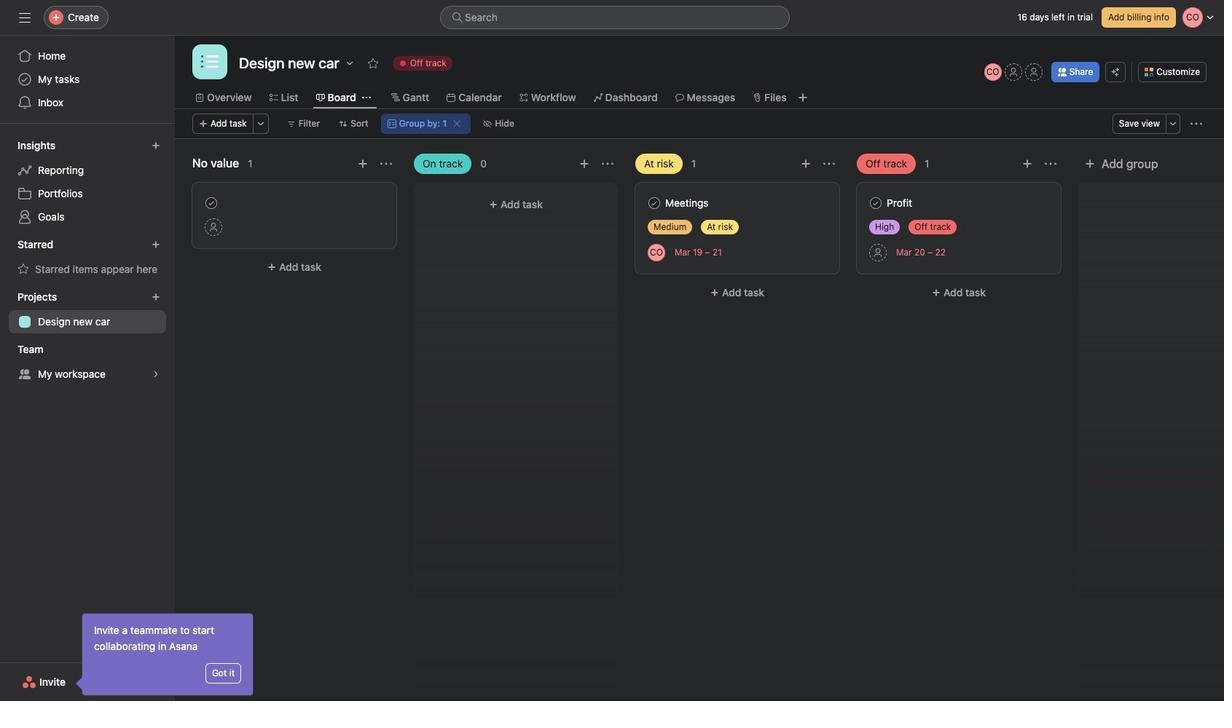 Task type: locate. For each thing, give the bounding box(es) containing it.
0 horizontal spatial mark complete checkbox
[[203, 195, 220, 212]]

0 horizontal spatial mark complete image
[[646, 195, 663, 212]]

0 horizontal spatial add task image
[[357, 158, 369, 170]]

add task image
[[579, 158, 590, 170], [800, 158, 812, 170]]

1 horizontal spatial add task image
[[1022, 158, 1034, 170]]

add items to starred image
[[152, 241, 160, 249]]

1 horizontal spatial more actions image
[[1045, 158, 1057, 170]]

new insights image
[[152, 141, 160, 150]]

tab actions image
[[362, 93, 371, 102]]

2 add task image from the left
[[800, 158, 812, 170]]

insights element
[[0, 133, 175, 232]]

0 horizontal spatial more actions image
[[380, 158, 392, 170]]

Mark complete checkbox
[[203, 195, 220, 212], [646, 195, 663, 212], [867, 195, 885, 212]]

more actions image for 2nd add task icon from the left
[[1045, 158, 1057, 170]]

manage project members image
[[984, 63, 1002, 81]]

2 horizontal spatial mark complete checkbox
[[867, 195, 885, 212]]

mark complete image
[[646, 195, 663, 212], [867, 195, 885, 212]]

teams element
[[0, 337, 175, 389]]

mark complete image
[[203, 195, 220, 212]]

new project or portfolio image
[[152, 293, 160, 302]]

2 add task image from the left
[[1022, 158, 1034, 170]]

1 mark complete checkbox from the left
[[203, 195, 220, 212]]

3 mark complete checkbox from the left
[[867, 195, 885, 212]]

2 mark complete image from the left
[[867, 195, 885, 212]]

ask ai image
[[1112, 68, 1120, 77]]

0 horizontal spatial add task image
[[579, 158, 590, 170]]

more actions image
[[380, 158, 392, 170], [1045, 158, 1057, 170]]

1 horizontal spatial add task image
[[800, 158, 812, 170]]

1 add task image from the left
[[579, 158, 590, 170]]

add task image
[[357, 158, 369, 170], [1022, 158, 1034, 170]]

clear image
[[453, 120, 462, 128]]

mark complete image for 2nd add task image from left
[[646, 195, 663, 212]]

mark complete checkbox for 2nd add task icon from the left
[[867, 195, 885, 212]]

see details, my workspace image
[[152, 370, 160, 379]]

1 horizontal spatial mark complete image
[[867, 195, 885, 212]]

more options image
[[1169, 120, 1178, 128]]

1 more actions image from the left
[[380, 158, 392, 170]]

list box
[[440, 6, 790, 29]]

tooltip
[[78, 614, 253, 696]]

2 mark complete checkbox from the left
[[646, 195, 663, 212]]

1 mark complete image from the left
[[646, 195, 663, 212]]

more actions image
[[1191, 118, 1203, 130], [256, 120, 265, 128]]

hide sidebar image
[[19, 12, 31, 23]]

2 more actions image from the left
[[1045, 158, 1057, 170]]

1 horizontal spatial more actions image
[[1191, 118, 1203, 130]]

1 horizontal spatial mark complete checkbox
[[646, 195, 663, 212]]



Task type: vqa. For each thing, say whether or not it's contained in the screenshot.
rightmost Mark complete image
yes



Task type: describe. For each thing, give the bounding box(es) containing it.
0 horizontal spatial more actions image
[[256, 120, 265, 128]]

starred element
[[0, 232, 175, 284]]

more actions image for 1st add task icon from left
[[380, 158, 392, 170]]

global element
[[0, 36, 175, 123]]

add tab image
[[797, 92, 809, 103]]

mark complete checkbox for 2nd add task image from left
[[646, 195, 663, 212]]

add to starred image
[[367, 58, 379, 69]]

mark complete image for 2nd add task icon from the left
[[867, 195, 885, 212]]

toggle assignee popover image
[[648, 244, 665, 261]]

list image
[[201, 53, 219, 71]]

projects element
[[0, 284, 175, 337]]

1 add task image from the left
[[357, 158, 369, 170]]



